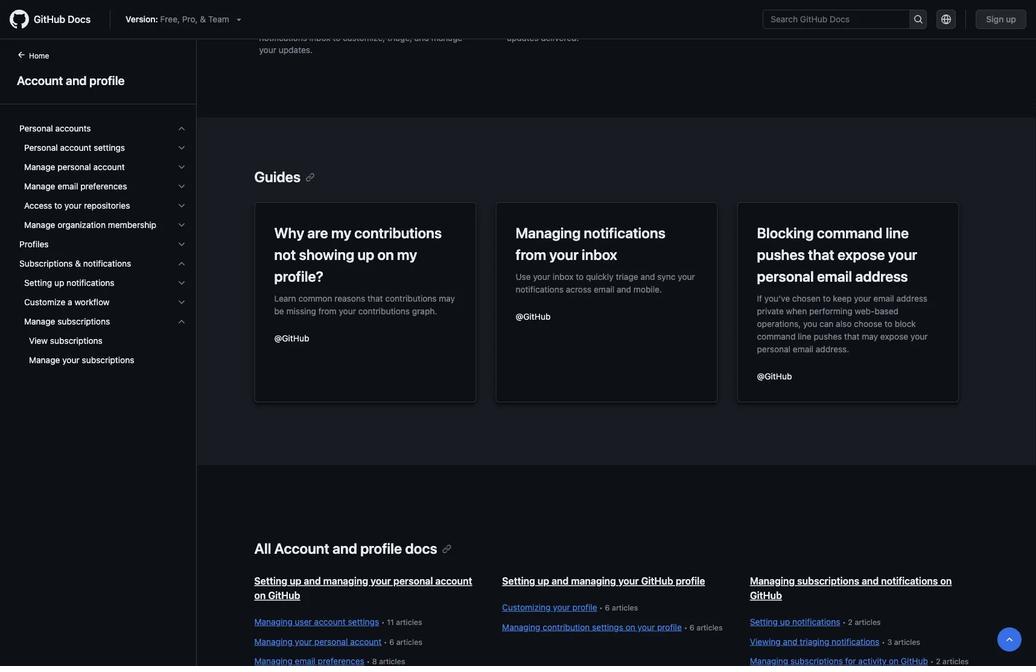 Task type: vqa. For each thing, say whether or not it's contained in the screenshot.
Scroll to top ICON
yes



Task type: describe. For each thing, give the bounding box(es) containing it.
viewing
[[751, 637, 781, 647]]

subscriptions for manage subscriptions
[[58, 317, 110, 327]]

6 inside customizing your profile • 6 articles
[[605, 604, 610, 613]]

setting up and managing your github profile link
[[503, 576, 706, 587]]

team
[[208, 14, 229, 24]]

chosen
[[793, 293, 821, 303]]

• inside customizing your profile • 6 articles
[[600, 604, 603, 613]]

6 inside managing your personal account • 6 articles
[[390, 638, 394, 647]]

notifications inside use your inbox to quickly triage and sync your notifications across email and mobile.
[[516, 284, 564, 294]]

customizing
[[503, 603, 551, 613]]

notifications provide updates about the activity on github.com that you've subscribed to. you can use the notifications inbox to customize, triage, and manage your updates.
[[259, 9, 474, 55]]

personal accounts element containing personal account settings
[[10, 138, 196, 235]]

common
[[299, 293, 332, 303]]

manage personal account button
[[14, 158, 191, 177]]

setting for setting up and managing your personal account on github
[[255, 576, 288, 587]]

you've inside the if you've chosen to keep your email address private when performing web-based operations, you can also choose to block command line pushes that may expose your personal email address.
[[765, 293, 791, 303]]

manage subscriptions element containing manage subscriptions
[[10, 312, 196, 370]]

guides
[[255, 168, 301, 185]]

manage subscriptions element containing view subscriptions
[[10, 332, 196, 370]]

github inside setting up and managing your personal account on github
[[268, 590, 300, 602]]

• inside managing contribution settings on your profile • 6 articles
[[684, 623, 688, 632]]

are
[[308, 225, 328, 242]]

expose inside blocking command line pushes that expose your personal email address
[[838, 246, 886, 263]]

sc 9kayk9 0 image for access to your repositories
[[177, 201, 187, 211]]

manage for manage email preferences
[[24, 181, 55, 191]]

all
[[255, 540, 271, 557]]

manage organization membership
[[24, 220, 156, 230]]

can inside the if you've chosen to keep your email address private when performing web-based operations, you can also choose to block command line pushes that may expose your personal email address.
[[820, 319, 834, 329]]

subscriptions for view subscriptions
[[50, 336, 103, 346]]

email left 'address.'
[[793, 344, 814, 354]]

all account and profile docs link
[[255, 540, 452, 557]]

inbox inside use your inbox to quickly triage and sync your notifications across email and mobile.
[[553, 272, 574, 282]]

manage for manage organization membership
[[24, 220, 55, 230]]

personal account settings button
[[14, 138, 191, 158]]

may inside the if you've chosen to keep your email address private when performing web-based operations, you can also choose to block command line pushes that may expose your personal email address.
[[863, 332, 879, 341]]

0 vertical spatial &
[[200, 14, 206, 24]]

profiles button
[[14, 235, 191, 254]]

blocking command line pushes that expose your personal email address
[[758, 225, 918, 285]]

articles inside managing user account settings • 11 articles
[[396, 618, 422, 627]]

version: free, pro, & team
[[126, 14, 229, 24]]

and inside notifications provide updates about the activity on github.com that you've subscribed to. you can use the notifications inbox to customize, triage, and manage your updates.
[[415, 33, 429, 43]]

personal inside blocking command line pushes that expose your personal email address
[[758, 268, 815, 285]]

not
[[274, 246, 296, 263]]

github docs link
[[10, 10, 100, 29]]

september 23 link
[[755, 0, 974, 23]]

manage subscriptions button
[[14, 312, 191, 332]]

your inside managing notifications from your inbox
[[550, 246, 579, 263]]

triage,
[[388, 33, 413, 43]]

manage subscriptions
[[24, 317, 110, 327]]

free,
[[160, 14, 180, 24]]

if
[[758, 293, 763, 303]]

when
[[787, 306, 808, 316]]

address inside blocking command line pushes that expose your personal email address
[[856, 268, 909, 285]]

profiles
[[19, 239, 49, 249]]

use
[[516, 272, 531, 282]]

subscriptions down view subscriptions link on the left
[[82, 355, 134, 365]]

personal account settings
[[24, 143, 125, 153]]

managing notifications from your inbox
[[516, 225, 666, 263]]

managing for personal
[[323, 576, 369, 587]]

manage your subscriptions link
[[14, 351, 191, 370]]

manage email preferences button
[[14, 177, 191, 196]]

• 8 articles
[[365, 658, 405, 666]]

choose the type of activity on github that you want to receive notifications for and how you want these updates delivered.
[[507, 9, 719, 43]]

to inside use your inbox to quickly triage and sync your notifications across email and mobile.
[[576, 272, 584, 282]]

personal accounts element containing personal accounts
[[10, 119, 196, 235]]

sc 9kayk9 0 image inside manage subscriptions dropdown button
[[177, 317, 187, 327]]

setting up and managing your personal account on github link
[[255, 576, 473, 602]]

about
[[376, 9, 399, 19]]

sc 9kayk9 0 image inside profiles dropdown button
[[177, 240, 187, 249]]

graph.
[[412, 306, 437, 316]]

select language: current language is english image
[[942, 14, 952, 24]]

sc 9kayk9 0 image for subscriptions & notifications
[[177, 259, 187, 269]]

@github for managing notifications from your inbox
[[516, 312, 551, 322]]

1 vertical spatial my
[[397, 246, 417, 263]]

updates inside notifications provide updates about the activity on github.com that you've subscribed to. you can use the notifications inbox to customize, triage, and manage your updates.
[[342, 9, 374, 19]]

organization
[[58, 220, 106, 230]]

• 2 articles
[[929, 658, 969, 666]]

expose inside the if you've chosen to keep your email address private when performing web-based operations, you can also choose to block command line pushes that may expose your personal email address.
[[881, 332, 909, 341]]

missing
[[287, 306, 316, 316]]

you've inside notifications provide updates about the activity on github.com that you've subscribed to. you can use the notifications inbox to customize, triage, and manage your updates.
[[326, 21, 351, 31]]

block
[[895, 319, 917, 329]]

email inside blocking command line pushes that expose your personal email address
[[818, 268, 853, 285]]

based
[[875, 306, 899, 316]]

setting up and managing your github profile
[[503, 576, 706, 587]]

and inside choose the type of activity on github that you want to receive notifications for and how you want these updates delivered.
[[601, 21, 616, 31]]

articles inside managing contribution settings on your profile • 6 articles
[[697, 623, 723, 632]]

account and profile link
[[14, 71, 182, 89]]

that inside learn common reasons that contributions may be missing from your contributions graph.
[[368, 293, 383, 303]]

Search GitHub Docs search field
[[764, 10, 910, 28]]

account up preferences
[[93, 162, 125, 172]]

pushes inside blocking command line pushes that expose your personal email address
[[758, 246, 806, 263]]

account up manage personal account
[[60, 143, 92, 153]]

private
[[758, 306, 784, 316]]

line inside blocking command line pushes that expose your personal email address
[[886, 225, 909, 242]]

line inside the if you've chosen to keep your email address private when performing web-based operations, you can also choose to block command line pushes that may expose your personal email address.
[[798, 332, 812, 341]]

0 vertical spatial want
[[690, 9, 709, 19]]

why
[[274, 225, 304, 242]]

notifications
[[259, 9, 309, 19]]

learn common reasons that contributions may be missing from your contributions graph.
[[274, 293, 455, 316]]

address inside the if you've chosen to keep your email address private when performing web-based operations, you can also choose to block command line pushes that may expose your personal email address.
[[897, 293, 928, 303]]

september 23
[[755, 2, 816, 12]]

pushes inside the if you've chosen to keep your email address private when performing web-based operations, you can also choose to block command line pushes that may expose your personal email address.
[[814, 332, 843, 341]]

up for setting up notifications • 2 articles
[[781, 617, 791, 627]]

23
[[806, 2, 816, 12]]

0 vertical spatial my
[[331, 225, 352, 242]]

2 vertical spatial contributions
[[359, 306, 410, 316]]

manage for manage subscriptions
[[24, 317, 55, 327]]

home link
[[12, 50, 68, 62]]

view subscriptions link
[[14, 332, 191, 351]]

articles inside managing your personal account • 6 articles
[[397, 638, 423, 647]]

email inside use your inbox to quickly triage and sync your notifications across email and mobile.
[[594, 284, 615, 294]]

11
[[387, 618, 394, 627]]

that inside blocking command line pushes that expose your personal email address
[[809, 246, 835, 263]]

contribution
[[543, 623, 590, 633]]

manage for manage your subscriptions
[[29, 355, 60, 365]]

to inside "dropdown button"
[[54, 201, 62, 211]]

• inside viewing and triaging notifications • 3 articles
[[882, 638, 886, 647]]

inbox inside managing notifications from your inbox
[[582, 246, 618, 263]]

subscriptions for managing subscriptions and notifications on github
[[798, 576, 860, 587]]

updates inside choose the type of activity on github that you want to receive notifications for and how you want these updates delivered.
[[507, 33, 539, 43]]

preferences
[[80, 181, 127, 191]]

personal accounts
[[19, 123, 91, 133]]

scroll to top image
[[1005, 635, 1015, 645]]

github inside managing subscriptions and notifications on github
[[751, 590, 783, 602]]

setting up and managing your personal account on github
[[255, 576, 473, 602]]

sign up link
[[977, 10, 1027, 29]]

1 vertical spatial you
[[636, 21, 650, 31]]

& inside subscriptions & notifications dropdown button
[[75, 259, 81, 269]]

managing subscriptions and notifications on github
[[751, 576, 952, 602]]

subscriptions & notifications element containing setting up notifications
[[10, 274, 196, 370]]

all account and profile docs
[[255, 540, 438, 557]]

you inside the if you've chosen to keep your email address private when performing web-based operations, you can also choose to block command line pushes that may expose your personal email address.
[[804, 319, 818, 329]]

1 horizontal spatial account
[[275, 540, 330, 557]]

your inside manage subscriptions 'element'
[[62, 355, 80, 365]]

inbox inside notifications provide updates about the activity on github.com that you've subscribed to. you can use the notifications inbox to customize, triage, and manage your updates.
[[310, 33, 331, 43]]

and inside managing subscriptions and notifications on github
[[862, 576, 879, 587]]

type
[[554, 9, 572, 19]]

github inside 'link'
[[34, 14, 65, 25]]

view subscriptions
[[29, 336, 103, 346]]

sc 9kayk9 0 image for account
[[177, 162, 187, 172]]

that inside the if you've chosen to keep your email address private when performing web-based operations, you can also choose to block command line pushes that may expose your personal email address.
[[845, 332, 860, 341]]

up for setting up notifications
[[54, 278, 64, 288]]

the inside choose the type of activity on github that you want to receive notifications for and how you want these updates delivered.
[[539, 9, 552, 19]]

blocking
[[758, 225, 814, 242]]

notifications inside managing notifications from your inbox
[[584, 225, 666, 242]]

articles inside customizing your profile • 6 articles
[[612, 604, 638, 613]]

of
[[574, 9, 582, 19]]

subscribed
[[354, 21, 397, 31]]

you
[[412, 21, 426, 31]]

learn
[[274, 293, 296, 303]]

your inside "dropdown button"
[[65, 201, 82, 211]]

account up managing your personal account • 6 articles at the bottom of the page
[[314, 617, 346, 627]]

managing contribution settings on your profile • 6 articles
[[503, 623, 723, 633]]

sign
[[987, 14, 1005, 24]]

your inside notifications provide updates about the activity on github.com that you've subscribed to. you can use the notifications inbox to customize, triage, and manage your updates.
[[259, 45, 277, 55]]

3
[[888, 638, 893, 647]]

account inside account and profile link
[[17, 73, 63, 87]]

version:
[[126, 14, 158, 24]]

showing
[[299, 246, 355, 263]]

contributions inside why are my contributions not showing up on my profile?
[[355, 225, 442, 242]]

guides link
[[255, 168, 315, 185]]

use your inbox to quickly triage and sync your notifications across email and mobile.
[[516, 272, 696, 294]]

1 horizontal spatial settings
[[348, 617, 379, 627]]



Task type: locate. For each thing, give the bounding box(es) containing it.
quickly
[[586, 272, 614, 282]]

you right how
[[636, 21, 650, 31]]

1 vertical spatial you've
[[765, 293, 791, 303]]

1 personal accounts element from the top
[[10, 119, 196, 235]]

0 vertical spatial @github
[[516, 312, 551, 322]]

@github for why are my contributions not showing up on my profile?
[[274, 333, 309, 343]]

1 vertical spatial &
[[75, 259, 81, 269]]

activity up you
[[416, 9, 444, 19]]

manage inside manage your subscriptions link
[[29, 355, 60, 365]]

up up customize a workflow
[[54, 278, 64, 288]]

0 vertical spatial may
[[439, 293, 455, 303]]

subscriptions down "workflow"
[[58, 317, 110, 327]]

0 horizontal spatial want
[[653, 21, 671, 31]]

1 horizontal spatial can
[[820, 319, 834, 329]]

1 vertical spatial command
[[758, 332, 796, 341]]

account down home link on the left top of page
[[17, 73, 63, 87]]

email up based
[[874, 293, 895, 303]]

my
[[331, 225, 352, 242], [397, 246, 417, 263]]

your inside blocking command line pushes that expose your personal email address
[[889, 246, 918, 263]]

2 horizontal spatial you
[[804, 319, 818, 329]]

2 inside setting up notifications • 2 articles
[[849, 618, 853, 627]]

up right sign
[[1007, 14, 1017, 24]]

2 horizontal spatial 6
[[690, 623, 695, 632]]

command
[[818, 225, 883, 242], [758, 332, 796, 341]]

settings left 11
[[348, 617, 379, 627]]

settings right contribution
[[593, 623, 624, 633]]

workflow
[[75, 297, 110, 307]]

0 horizontal spatial managing
[[323, 576, 369, 587]]

settings for managing contribution settings on your profile • 6 articles
[[593, 623, 624, 633]]

1 sc 9kayk9 0 image from the top
[[177, 162, 187, 172]]

0 horizontal spatial activity
[[416, 9, 444, 19]]

to inside choose the type of activity on github that you want to receive notifications for and how you want these updates delivered.
[[711, 9, 719, 19]]

github inside choose the type of activity on github that you want to receive notifications for and how you want these updates delivered.
[[627, 9, 654, 19]]

1 vertical spatial account
[[275, 540, 330, 557]]

on inside setting up and managing your personal account on github
[[255, 590, 266, 602]]

0 horizontal spatial pushes
[[758, 246, 806, 263]]

notifications provide updates about the activity on github.com that you've subscribed to. you can use the notifications inbox to customize, triage, and manage your updates. link
[[259, 0, 478, 66]]

1 horizontal spatial you've
[[765, 293, 791, 303]]

my up the graph.
[[397, 246, 417, 263]]

these
[[674, 21, 695, 31]]

personal for personal account settings
[[24, 143, 58, 153]]

0 horizontal spatial inbox
[[310, 33, 331, 43]]

personal left the accounts
[[19, 123, 53, 133]]

3 sc 9kayk9 0 image from the top
[[177, 240, 187, 249]]

sc 9kayk9 0 image inside "customize a workflow" dropdown button
[[177, 298, 187, 307]]

1 managing from the left
[[323, 576, 369, 587]]

and
[[601, 21, 616, 31], [415, 33, 429, 43], [66, 73, 87, 87], [641, 272, 656, 282], [617, 284, 632, 294], [333, 540, 357, 557], [304, 576, 321, 587], [552, 576, 569, 587], [862, 576, 879, 587], [783, 637, 798, 647]]

1 horizontal spatial @github
[[516, 312, 551, 322]]

1 vertical spatial contributions
[[385, 293, 437, 303]]

managing for managing your personal account • 6 articles
[[255, 637, 293, 647]]

5 sc 9kayk9 0 image from the top
[[177, 259, 187, 269]]

personal inside dropdown button
[[19, 123, 53, 133]]

notifications inside choose the type of activity on github that you want to receive notifications for and how you want these updates delivered.
[[538, 21, 586, 31]]

1 vertical spatial inbox
[[582, 246, 618, 263]]

0 horizontal spatial 2
[[849, 618, 853, 627]]

up inside why are my contributions not showing up on my profile?
[[358, 246, 375, 263]]

1 subscriptions & notifications element from the top
[[10, 254, 196, 370]]

customize a workflow
[[24, 297, 110, 307]]

setting up notifications
[[24, 278, 115, 288]]

your inside setting up and managing your personal account on github
[[371, 576, 391, 587]]

reasons
[[335, 293, 365, 303]]

expose up keep
[[838, 246, 886, 263]]

manage inside manage personal account dropdown button
[[24, 162, 55, 172]]

2 vertical spatial inbox
[[553, 272, 574, 282]]

& up setting up notifications
[[75, 259, 81, 269]]

account right all
[[275, 540, 330, 557]]

0 horizontal spatial line
[[798, 332, 812, 341]]

may inside learn common reasons that contributions may be missing from your contributions graph.
[[439, 293, 455, 303]]

sc 9kayk9 0 image for manage organization membership
[[177, 220, 187, 230]]

personal inside the if you've chosen to keep your email address private when performing web-based operations, you can also choose to block command line pushes that may expose your personal email address.
[[758, 344, 791, 354]]

up for sign up
[[1007, 14, 1017, 24]]

that inside notifications provide updates about the activity on github.com that you've subscribed to. you can use the notifications inbox to customize, triage, and manage your updates.
[[308, 21, 323, 31]]

up up customizing
[[538, 576, 550, 587]]

articles inside setting up notifications • 2 articles
[[855, 618, 881, 627]]

2 managing from the left
[[571, 576, 617, 587]]

email down quickly
[[594, 284, 615, 294]]

account
[[60, 143, 92, 153], [93, 162, 125, 172], [436, 576, 473, 587], [314, 617, 346, 627], [350, 637, 382, 647]]

2 horizontal spatial settings
[[593, 623, 624, 633]]

managing down all account and profile docs
[[323, 576, 369, 587]]

you up the "these"
[[674, 9, 688, 19]]

you've down provide
[[326, 21, 351, 31]]

1 vertical spatial line
[[798, 332, 812, 341]]

• inside managing user account settings • 11 articles
[[381, 618, 385, 627]]

sc 9kayk9 0 image for personal accounts
[[177, 124, 187, 133]]

want left the "these"
[[653, 21, 671, 31]]

0 vertical spatial contributions
[[355, 225, 442, 242]]

command inside blocking command line pushes that expose your personal email address
[[818, 225, 883, 242]]

personal down personal accounts
[[24, 143, 58, 153]]

manage your subscriptions
[[29, 355, 134, 365]]

pushes down blocking
[[758, 246, 806, 263]]

0 horizontal spatial settings
[[94, 143, 125, 153]]

profile?
[[274, 268, 324, 285]]

notifications inside notifications provide updates about the activity on github.com that you've subscribed to. you can use the notifications inbox to customize, triage, and manage your updates.
[[259, 33, 307, 43]]

search image
[[914, 14, 924, 24]]

1 vertical spatial can
[[820, 319, 834, 329]]

1 vertical spatial 6
[[690, 623, 695, 632]]

manage inside manage email preferences dropdown button
[[24, 181, 55, 191]]

settings down personal accounts dropdown button on the top of the page
[[94, 143, 125, 153]]

1 horizontal spatial 6
[[605, 604, 610, 613]]

tooltip
[[998, 628, 1022, 652]]

contributions
[[355, 225, 442, 242], [385, 293, 437, 303], [359, 306, 410, 316]]

personal down personal account settings
[[58, 162, 91, 172]]

manage inside manage subscriptions dropdown button
[[24, 317, 55, 327]]

manage for manage personal account
[[24, 162, 55, 172]]

to inside notifications provide updates about the activity on github.com that you've subscribed to. you can use the notifications inbox to customize, triage, and manage your updates.
[[333, 33, 341, 43]]

pro,
[[182, 14, 198, 24]]

activity inside notifications provide updates about the activity on github.com that you've subscribed to. you can use the notifications inbox to customize, triage, and manage your updates.
[[416, 9, 444, 19]]

1 horizontal spatial want
[[690, 9, 709, 19]]

settings for personal account settings
[[94, 143, 125, 153]]

expose
[[838, 246, 886, 263], [881, 332, 909, 341]]

command inside the if you've chosen to keep your email address private when performing web-based operations, you can also choose to block command line pushes that may expose your personal email address.
[[758, 332, 796, 341]]

email down manage personal account
[[58, 181, 78, 191]]

that inside choose the type of activity on github that you want to receive notifications for and how you want these updates delivered.
[[656, 9, 672, 19]]

activity up for
[[584, 9, 612, 19]]

from down 'common'
[[319, 306, 337, 316]]

setting up customizing
[[503, 576, 536, 587]]

account and profile element
[[0, 49, 197, 665]]

profile
[[89, 73, 125, 87], [361, 540, 402, 557], [676, 576, 706, 587], [573, 603, 598, 613], [658, 623, 682, 633]]

1 horizontal spatial managing
[[571, 576, 617, 587]]

personal inside setting up and managing your personal account on github
[[394, 576, 433, 587]]

2 sc 9kayk9 0 image from the top
[[177, 182, 187, 191]]

on inside notifications provide updates about the activity on github.com that you've subscribed to. you can use the notifications inbox to customize, triage, and manage your updates.
[[446, 9, 456, 19]]

6 sc 9kayk9 0 image from the top
[[177, 317, 187, 327]]

1 vertical spatial personal
[[24, 143, 58, 153]]

articles
[[612, 604, 638, 613], [396, 618, 422, 627], [855, 618, 881, 627], [697, 623, 723, 632], [397, 638, 423, 647], [895, 638, 921, 647], [379, 658, 405, 666], [943, 658, 969, 666]]

1 horizontal spatial 2
[[937, 658, 941, 666]]

2 activity from the left
[[584, 9, 612, 19]]

across
[[566, 284, 592, 294]]

manage subscriptions element
[[10, 312, 196, 370], [10, 332, 196, 370]]

subscriptions up setting up notifications • 2 articles
[[798, 576, 860, 587]]

sc 9kayk9 0 image inside manage email preferences dropdown button
[[177, 182, 187, 191]]

choose the type of activity on github that you want to receive notifications for and how you want these updates delivered. link
[[507, 0, 726, 54]]

address up block
[[897, 293, 928, 303]]

on inside managing subscriptions and notifications on github
[[941, 576, 952, 587]]

2 horizontal spatial inbox
[[582, 246, 618, 263]]

0 vertical spatial you
[[674, 9, 688, 19]]

setting for setting up and managing your github profile
[[503, 576, 536, 587]]

1 vertical spatial address
[[897, 293, 928, 303]]

september 23 element
[[755, 2, 816, 12]]

2 subscriptions & notifications element from the top
[[10, 274, 196, 370]]

sc 9kayk9 0 image inside manage organization membership dropdown button
[[177, 220, 187, 230]]

1 horizontal spatial may
[[863, 332, 879, 341]]

from inside learn common reasons that contributions may be missing from your contributions graph.
[[319, 306, 337, 316]]

1 sc 9kayk9 0 image from the top
[[177, 124, 187, 133]]

subscriptions
[[19, 259, 73, 269]]

delivered.
[[541, 33, 579, 43]]

@github down missing
[[274, 333, 309, 343]]

0 vertical spatial from
[[516, 246, 547, 263]]

up for setting up and managing your personal account on github
[[290, 576, 302, 587]]

email inside dropdown button
[[58, 181, 78, 191]]

address.
[[816, 344, 850, 354]]

activity
[[416, 9, 444, 19], [584, 9, 612, 19]]

articles inside viewing and triaging notifications • 3 articles
[[895, 638, 921, 647]]

0 horizontal spatial @github
[[274, 333, 309, 343]]

the left type
[[539, 9, 552, 19]]

2 personal accounts element from the top
[[10, 138, 196, 235]]

for
[[588, 21, 599, 31]]

personal down operations, at right
[[758, 344, 791, 354]]

receive
[[507, 21, 536, 31]]

subscriptions & notifications button
[[14, 254, 191, 274]]

@github down use
[[516, 312, 551, 322]]

&
[[200, 14, 206, 24], [75, 259, 81, 269]]

2 sc 9kayk9 0 image from the top
[[177, 143, 187, 153]]

inbox up across
[[553, 272, 574, 282]]

subscriptions & notifications
[[19, 259, 131, 269]]

the right use on the left
[[461, 21, 474, 31]]

line
[[886, 225, 909, 242], [798, 332, 812, 341]]

personal
[[58, 162, 91, 172], [758, 268, 815, 285], [758, 344, 791, 354], [394, 576, 433, 587], [315, 637, 348, 647]]

triangle down image
[[234, 14, 244, 24]]

1 vertical spatial may
[[863, 332, 879, 341]]

view
[[29, 336, 48, 346]]

4 sc 9kayk9 0 image from the top
[[177, 278, 187, 288]]

managing for github
[[571, 576, 617, 587]]

1 horizontal spatial &
[[200, 14, 206, 24]]

0 vertical spatial personal
[[19, 123, 53, 133]]

0 horizontal spatial my
[[331, 225, 352, 242]]

how
[[618, 21, 634, 31]]

your inside learn common reasons that contributions may be missing from your contributions graph.
[[339, 306, 356, 316]]

updates up subscribed
[[342, 9, 374, 19]]

0 horizontal spatial command
[[758, 332, 796, 341]]

up up user
[[290, 576, 302, 587]]

1 horizontal spatial updates
[[507, 33, 539, 43]]

notifications inside managing subscriptions and notifications on github
[[882, 576, 939, 587]]

sc 9kayk9 0 image for preferences
[[177, 182, 187, 191]]

managing inside managing subscriptions and notifications on github
[[751, 576, 795, 587]]

access to your repositories
[[24, 201, 130, 211]]

1 horizontal spatial my
[[397, 246, 417, 263]]

setting up customize
[[24, 278, 52, 288]]

you down when at the right of the page
[[804, 319, 818, 329]]

2 vertical spatial 6
[[390, 638, 394, 647]]

personal for personal accounts
[[19, 123, 53, 133]]

access to your repositories button
[[14, 196, 191, 216]]

setting for setting up notifications
[[24, 278, 52, 288]]

0 horizontal spatial you've
[[326, 21, 351, 31]]

1 horizontal spatial inbox
[[553, 272, 574, 282]]

up
[[1007, 14, 1017, 24], [358, 246, 375, 263], [54, 278, 64, 288], [290, 576, 302, 587], [538, 576, 550, 587], [781, 617, 791, 627]]

setting up viewing
[[751, 617, 778, 627]]

setting inside setting up and managing your personal account on github
[[255, 576, 288, 587]]

account down docs
[[436, 576, 473, 587]]

up inside setting up and managing your personal account on github
[[290, 576, 302, 587]]

1 vertical spatial want
[[653, 21, 671, 31]]

my right are
[[331, 225, 352, 242]]

if you've chosen to keep your email address private when performing web-based operations, you can also choose to block command line pushes that may expose your personal email address.
[[758, 293, 928, 354]]

up right 'showing'
[[358, 246, 375, 263]]

1 horizontal spatial the
[[461, 21, 474, 31]]

1 horizontal spatial activity
[[584, 9, 612, 19]]

1 activity from the left
[[416, 9, 444, 19]]

that
[[656, 9, 672, 19], [308, 21, 323, 31], [809, 246, 835, 263], [368, 293, 383, 303], [845, 332, 860, 341]]

3 sc 9kayk9 0 image from the top
[[177, 201, 187, 211]]

sc 9kayk9 0 image inside personal account settings dropdown button
[[177, 143, 187, 153]]

sc 9kayk9 0 image for notifications
[[177, 278, 187, 288]]

up up viewing
[[781, 617, 791, 627]]

0 vertical spatial pushes
[[758, 246, 806, 263]]

inbox up quickly
[[582, 246, 618, 263]]

1 vertical spatial from
[[319, 306, 337, 316]]

up for setting up and managing your github profile
[[538, 576, 550, 587]]

0 vertical spatial line
[[886, 225, 909, 242]]

on inside why are my contributions not showing up on my profile?
[[378, 246, 394, 263]]

on inside choose the type of activity on github that you want to receive notifications for and how you want these updates delivered.
[[615, 9, 624, 19]]

2 manage subscriptions element from the top
[[10, 332, 196, 370]]

updates down receive
[[507, 33, 539, 43]]

0 horizontal spatial may
[[439, 293, 455, 303]]

settings
[[94, 143, 125, 153], [348, 617, 379, 627], [593, 623, 624, 633]]

subscriptions up "manage your subscriptions"
[[50, 336, 103, 346]]

can left use on the left
[[428, 21, 442, 31]]

personal
[[19, 123, 53, 133], [24, 143, 58, 153]]

settings inside dropdown button
[[94, 143, 125, 153]]

managing user account settings • 11 articles
[[255, 617, 422, 627]]

0 vertical spatial 6
[[605, 604, 610, 613]]

triage
[[616, 272, 639, 282]]

1 vertical spatial pushes
[[814, 332, 843, 341]]

0 horizontal spatial 6
[[390, 638, 394, 647]]

4 sc 9kayk9 0 image from the top
[[177, 220, 187, 230]]

1 manage subscriptions element from the top
[[10, 312, 196, 370]]

from inside managing notifications from your inbox
[[516, 246, 547, 263]]

managing up customizing your profile • 6 articles
[[571, 576, 617, 587]]

customize,
[[343, 33, 385, 43]]

5 sc 9kayk9 0 image from the top
[[177, 298, 187, 307]]

also
[[836, 319, 852, 329]]

activity inside choose the type of activity on github that you want to receive notifications for and how you want these updates delivered.
[[584, 9, 612, 19]]

september
[[755, 2, 801, 12]]

setting down all
[[255, 576, 288, 587]]

0 horizontal spatial the
[[401, 9, 414, 19]]

manage email preferences
[[24, 181, 127, 191]]

0 vertical spatial expose
[[838, 246, 886, 263]]

why are my contributions not showing up on my profile?
[[274, 225, 442, 285]]

home
[[29, 51, 49, 60]]

can
[[428, 21, 442, 31], [820, 319, 834, 329]]

0 horizontal spatial from
[[319, 306, 337, 316]]

subscriptions & notifications element containing subscriptions & notifications
[[10, 254, 196, 370]]

up inside dropdown button
[[54, 278, 64, 288]]

setting inside dropdown button
[[24, 278, 52, 288]]

0 vertical spatial 2
[[849, 618, 853, 627]]

to.
[[399, 21, 409, 31]]

sc 9kayk9 0 image
[[177, 124, 187, 133], [177, 143, 187, 153], [177, 201, 187, 211], [177, 220, 187, 230], [177, 259, 187, 269]]

and inside setting up and managing your personal account on github
[[304, 576, 321, 587]]

managing your personal account • 6 articles
[[255, 637, 423, 647]]

1 horizontal spatial pushes
[[814, 332, 843, 341]]

managing inside setting up and managing your personal account on github
[[323, 576, 369, 587]]

2 horizontal spatial the
[[539, 9, 552, 19]]

0 horizontal spatial you
[[636, 21, 650, 31]]

the up to.
[[401, 9, 414, 19]]

@github for blocking command line pushes that expose your personal email address
[[758, 371, 793, 381]]

1 vertical spatial @github
[[274, 333, 309, 343]]

sc 9kayk9 0 image inside setting up notifications dropdown button
[[177, 278, 187, 288]]

managing for managing user account settings • 11 articles
[[255, 617, 293, 627]]

8
[[372, 658, 377, 666]]

1 vertical spatial 2
[[937, 658, 941, 666]]

on
[[446, 9, 456, 19], [615, 9, 624, 19], [378, 246, 394, 263], [941, 576, 952, 587], [255, 590, 266, 602], [626, 623, 636, 633]]

managing for managing subscriptions and notifications on github
[[751, 576, 795, 587]]

& right pro,
[[200, 14, 206, 24]]

1 horizontal spatial you
[[674, 9, 688, 19]]

0 vertical spatial can
[[428, 21, 442, 31]]

account up 8
[[350, 637, 382, 647]]

email up keep
[[818, 268, 853, 285]]

personal inside manage personal account dropdown button
[[58, 162, 91, 172]]

0 vertical spatial command
[[818, 225, 883, 242]]

viewing and triaging notifications • 3 articles
[[751, 637, 921, 647]]

customize a workflow button
[[14, 293, 191, 312]]

2 horizontal spatial @github
[[758, 371, 793, 381]]

you've up private
[[765, 293, 791, 303]]

customizing your profile • 6 articles
[[503, 603, 638, 613]]

from up use
[[516, 246, 547, 263]]

account inside setting up and managing your personal account on github
[[436, 576, 473, 587]]

address up based
[[856, 268, 909, 285]]

2 vertical spatial you
[[804, 319, 818, 329]]

2 vertical spatial @github
[[758, 371, 793, 381]]

access
[[24, 201, 52, 211]]

0 horizontal spatial &
[[75, 259, 81, 269]]

sc 9kayk9 0 image for workflow
[[177, 298, 187, 307]]

email
[[58, 181, 78, 191], [818, 268, 853, 285], [594, 284, 615, 294], [874, 293, 895, 303], [793, 344, 814, 354]]

managing for managing contribution settings on your profile • 6 articles
[[503, 623, 541, 633]]

subscriptions inside dropdown button
[[58, 317, 110, 327]]

sc 9kayk9 0 image for personal account settings
[[177, 143, 187, 153]]

sync
[[658, 272, 676, 282]]

setting
[[24, 278, 52, 288], [255, 576, 288, 587], [503, 576, 536, 587], [751, 617, 778, 627]]

0 horizontal spatial account
[[17, 73, 63, 87]]

personal down managing user account settings • 11 articles
[[315, 637, 348, 647]]

accounts
[[55, 123, 91, 133]]

personal up chosen
[[758, 268, 815, 285]]

@github down operations, at right
[[758, 371, 793, 381]]

you
[[674, 9, 688, 19], [636, 21, 650, 31], [804, 319, 818, 329]]

expose down block
[[881, 332, 909, 341]]

personal down docs
[[394, 576, 433, 587]]

1 horizontal spatial line
[[886, 225, 909, 242]]

0 vertical spatial inbox
[[310, 33, 331, 43]]

1 horizontal spatial command
[[818, 225, 883, 242]]

0 vertical spatial updates
[[342, 9, 374, 19]]

• inside managing your personal account • 6 articles
[[384, 638, 388, 647]]

mobile.
[[634, 284, 662, 294]]

6 inside managing contribution settings on your profile • 6 articles
[[690, 623, 695, 632]]

can down performing
[[820, 319, 834, 329]]

inbox down provide
[[310, 33, 331, 43]]

choose
[[855, 319, 883, 329]]

the
[[401, 9, 414, 19], [539, 9, 552, 19], [461, 21, 474, 31]]

setting up notifications • 2 articles
[[751, 617, 881, 627]]

0 horizontal spatial can
[[428, 21, 442, 31]]

0 vertical spatial address
[[856, 268, 909, 285]]

0 horizontal spatial updates
[[342, 9, 374, 19]]

6
[[605, 604, 610, 613], [690, 623, 695, 632], [390, 638, 394, 647]]

inbox
[[310, 33, 331, 43], [582, 246, 618, 263], [553, 272, 574, 282]]

managing for managing notifications from your inbox
[[516, 225, 581, 242]]

1 vertical spatial updates
[[507, 33, 539, 43]]

pushes up 'address.'
[[814, 332, 843, 341]]

customize
[[24, 297, 65, 307]]

subscriptions inside managing subscriptions and notifications on github
[[798, 576, 860, 587]]

1 horizontal spatial from
[[516, 246, 547, 263]]

subscriptions & notifications element
[[10, 254, 196, 370], [10, 274, 196, 370]]

0 vertical spatial account
[[17, 73, 63, 87]]

sc 9kayk9 0 image inside personal accounts dropdown button
[[177, 124, 187, 133]]

• inside setting up notifications • 2 articles
[[843, 618, 847, 627]]

0 vertical spatial you've
[[326, 21, 351, 31]]

can inside notifications provide updates about the activity on github.com that you've subscribed to. you can use the notifications inbox to customize, triage, and manage your updates.
[[428, 21, 442, 31]]

personal accounts element
[[10, 119, 196, 235], [10, 138, 196, 235]]

performing
[[810, 306, 853, 316]]

sc 9kayk9 0 image inside manage personal account dropdown button
[[177, 162, 187, 172]]

1 vertical spatial expose
[[881, 332, 909, 341]]

None search field
[[763, 10, 928, 29]]

want up the "these"
[[690, 9, 709, 19]]

provide
[[311, 9, 340, 19]]

user
[[295, 617, 312, 627]]

notifications
[[538, 21, 586, 31], [259, 33, 307, 43], [584, 225, 666, 242], [83, 259, 131, 269], [67, 278, 115, 288], [516, 284, 564, 294], [882, 576, 939, 587], [793, 617, 841, 627], [832, 637, 880, 647]]

sc 9kayk9 0 image
[[177, 162, 187, 172], [177, 182, 187, 191], [177, 240, 187, 249], [177, 278, 187, 288], [177, 298, 187, 307], [177, 317, 187, 327]]

@github
[[516, 312, 551, 322], [274, 333, 309, 343], [758, 371, 793, 381]]



